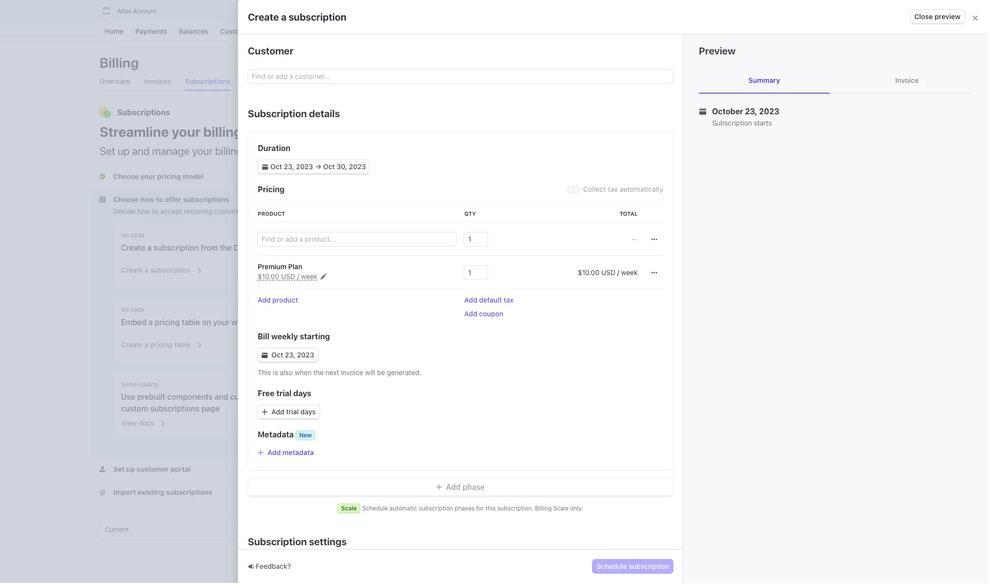 Task type: describe. For each thing, give the bounding box(es) containing it.
this is also when the next invoice will be generated.
[[258, 368, 421, 377]]

next
[[326, 368, 339, 377]]

your inside the no code share a payment link with your customers
[[460, 243, 476, 252]]

more
[[347, 145, 371, 157]]

premium
[[258, 262, 287, 271]]

subscriptions inside some coding use prebuilt components and custom uis to create a custom subscriptions page
[[150, 404, 200, 413]]

1 vertical spatial billing
[[215, 145, 243, 157]]

table inside button
[[174, 340, 191, 349]]

add phase button
[[248, 478, 673, 496]]

decide
[[113, 207, 135, 215]]

uis
[[259, 392, 271, 401]]

automatic
[[390, 505, 417, 512]]

add for add coupon
[[465, 309, 478, 318]]

accept inside "streamline your billing workflows set up and manage your billing operations to capture more revenue and accept recurring payments globally."
[[433, 145, 465, 157]]

close
[[915, 12, 933, 21]]

offer subscriptions on your website with a checkout integration link
[[357, 297, 592, 363]]

only.
[[571, 505, 584, 512]]

add coupon button
[[465, 309, 504, 319]]

manage inside 0.5% on recurring payments create subscriptions, offer trials or discounts, and effortlessly manage recurring billing.
[[842, 154, 867, 162]]

/ inside button
[[297, 272, 299, 281]]

billing for billing scale 0.8% on recurring payments and one-time invoice payments automate quoting, subscription billing, invoicing, revenue recovery, and revenue recognition.
[[644, 181, 664, 189]]

add metadata button
[[258, 448, 314, 457]]

subscriptions inside the offer subscriptions on your website with a checkout integration
[[385, 318, 435, 327]]

upgrade to scale button
[[644, 231, 709, 245]]

dashboard
[[234, 243, 274, 252]]

invoice link
[[842, 68, 973, 93]]

add for add product
[[258, 296, 271, 304]]

1 horizontal spatial $10.00
[[578, 268, 600, 277]]

offer inside dropdown button
[[165, 195, 181, 204]]

0 vertical spatial billing
[[203, 124, 242, 140]]

be
[[377, 368, 385, 377]]

decide how to accept recurring customer orders.
[[113, 207, 269, 215]]

trial for add
[[286, 408, 299, 416]]

$10.00 usd / week button
[[258, 272, 326, 281]]

customer
[[215, 207, 244, 215]]

upgrade to scale
[[648, 233, 705, 242]]

coupon
[[479, 309, 504, 318]]

add phase
[[446, 483, 485, 491]]

0 vertical spatial svg image
[[262, 164, 268, 170]]

revenue inside "streamline your billing workflows set up and manage your billing operations to capture more revenue and accept recurring payments globally."
[[373, 145, 410, 157]]

use
[[121, 392, 135, 401]]

link
[[428, 243, 440, 252]]

Find or add a product… text field
[[258, 232, 457, 246]]

payments inside "streamline your billing workflows set up and manage your billing operations to capture more revenue and accept recurring payments globally."
[[512, 145, 558, 157]]

operations
[[245, 145, 295, 157]]

add product button
[[258, 295, 298, 305]]

integration
[[365, 330, 404, 338]]

subscription inside the billing scale 0.8% on recurring payments and one-time invoice payments automate quoting, subscription billing, invoicing, revenue recovery, and revenue recognition.
[[705, 206, 744, 215]]

with inside the offer subscriptions on your website with a checkout integration
[[496, 318, 512, 327]]

table inside no code embed a pricing table on your website
[[182, 318, 200, 327]]

schedule for schedule automatic subscription phases for this subscription. billing scale only.
[[363, 505, 388, 512]]

add trial days button
[[258, 405, 320, 419]]

$10.00 usd / week inside button
[[258, 272, 318, 281]]

october 23, 2023 subscription starts
[[713, 107, 780, 127]]

website inside no code embed a pricing table on your website
[[231, 318, 260, 327]]

—
[[632, 235, 638, 243]]

automatically
[[620, 185, 664, 193]]

scale inside button
[[687, 233, 705, 242]]

subscription for subscription settings
[[248, 536, 307, 547]]

scale up the settings
[[341, 505, 357, 512]]

days for add trial days
[[301, 408, 316, 416]]

no for share a payment link with your customers
[[365, 231, 373, 239]]

23, for october
[[746, 107, 758, 116]]

no code share a payment link with your customers
[[365, 231, 517, 252]]

Find or add a customer… text field
[[248, 70, 673, 83]]

weekly
[[271, 332, 298, 341]]

a inside some coding use prebuilt components and custom uis to create a custom subscriptions page
[[308, 392, 312, 401]]

no for create a subscription from the dashboard
[[121, 231, 129, 239]]

will
[[365, 368, 375, 377]]

0.5% on recurring payments create subscriptions, offer trials or discounts, and effortlessly manage recurring billing.
[[644, 142, 867, 171]]

view
[[121, 419, 137, 427]]

1 horizontal spatial week
[[622, 268, 638, 277]]

week inside button
[[301, 272, 318, 281]]

globally.
[[560, 145, 598, 157]]

invoice
[[896, 76, 919, 84]]

pricing inside button
[[150, 340, 173, 349]]

recognition.
[[685, 215, 723, 223]]

summary
[[749, 76, 781, 84]]

some coding use prebuilt components and custom uis to create a custom subscriptions page
[[121, 381, 312, 413]]

$10.00 inside button
[[258, 272, 279, 281]]

duration
[[258, 144, 291, 153]]

add for add phase
[[446, 483, 461, 491]]

1 vertical spatial svg image
[[652, 270, 658, 276]]

view docs button
[[115, 412, 167, 430]]

on inside 0.5% on recurring payments create subscriptions, offer trials or discounts, and effortlessly manage recurring billing.
[[662, 142, 670, 150]]

add coupon
[[465, 309, 504, 318]]

schedule subscription button
[[593, 560, 673, 573]]

preview
[[935, 12, 961, 21]]

billing for billing
[[100, 54, 139, 71]]

customer
[[248, 45, 294, 56]]

payments up recognition.
[[703, 194, 734, 203]]

create
[[283, 392, 306, 401]]

create a pricing table button
[[115, 334, 203, 352]]

to inside "streamline your billing workflows set up and manage your billing operations to capture more revenue and accept recurring payments globally."
[[297, 145, 306, 157]]

free trial days
[[258, 389, 312, 398]]

starts
[[754, 119, 772, 127]]

bill
[[258, 332, 270, 341]]

code for share
[[374, 231, 388, 239]]

set
[[100, 145, 115, 157]]

scale left only.
[[554, 505, 569, 512]]

subscriptions inside dropdown button
[[183, 195, 229, 204]]

choose how to offer subscriptions
[[113, 195, 229, 204]]

no code create a subscription from the dashboard
[[121, 231, 274, 252]]

collect
[[584, 185, 606, 193]]

subscription inside no code create a subscription from the dashboard
[[154, 243, 199, 252]]

tax inside button
[[504, 296, 514, 304]]

add default tax button
[[465, 295, 514, 305]]

for
[[477, 505, 484, 512]]

1 horizontal spatial custom
[[230, 392, 257, 401]]

subscription inside october 23, 2023 subscription starts
[[713, 119, 752, 127]]

trials
[[731, 154, 746, 162]]

coding
[[139, 381, 158, 388]]

subscriptions,
[[667, 154, 712, 162]]

starting
[[300, 332, 330, 341]]

up
[[118, 145, 130, 157]]

effortlessly
[[804, 154, 840, 162]]

0 vertical spatial create a subscription
[[248, 11, 347, 22]]

code for embed
[[131, 306, 145, 313]]

product
[[258, 210, 285, 217]]

subscription details
[[248, 108, 340, 119]]

create a subscription button
[[115, 259, 203, 277]]

to down choose how to offer subscriptions dropdown button
[[152, 207, 159, 215]]

docs
[[139, 419, 154, 427]]

close preview
[[915, 12, 961, 21]]

this
[[258, 368, 271, 377]]

or
[[748, 154, 754, 162]]

checkout
[[520, 318, 555, 327]]

payment
[[394, 243, 426, 252]]

add metadata
[[268, 448, 314, 457]]

23, for oct
[[285, 351, 295, 359]]

svg image for add trial days
[[262, 409, 268, 415]]

product
[[273, 296, 298, 304]]

your inside no code embed a pricing table on your website
[[213, 318, 229, 327]]

billing scale 0.8% on recurring payments and one-time invoice payments automate quoting, subscription billing, invoicing, revenue recovery, and revenue recognition.
[[644, 181, 856, 223]]

0 vertical spatial svg image
[[652, 236, 658, 242]]

schedule for schedule subscription
[[597, 562, 627, 570]]



Task type: vqa. For each thing, say whether or not it's contained in the screenshot.


Task type: locate. For each thing, give the bounding box(es) containing it.
0 vertical spatial days
[[294, 389, 312, 398]]

create inside 0.5% on recurring payments create subscriptions, offer trials or discounts, and effortlessly manage recurring billing.
[[644, 154, 665, 162]]

add down metadata
[[268, 448, 281, 457]]

add for add default tax
[[465, 296, 478, 304]]

subscription
[[289, 11, 347, 22], [705, 206, 744, 215], [154, 243, 199, 252], [150, 266, 191, 274], [419, 505, 453, 512], [629, 562, 669, 570]]

capture
[[309, 145, 344, 157]]

$10.00 usd / week
[[578, 268, 638, 277], [258, 272, 318, 281]]

billing for billing starter
[[654, 128, 674, 137]]

23, up starts
[[746, 107, 758, 116]]

manage inside "streamline your billing workflows set up and manage your billing operations to capture more revenue and accept recurring payments globally."
[[152, 145, 190, 157]]

preview
[[699, 45, 736, 56]]

scale down recognition.
[[687, 233, 705, 242]]

0 vertical spatial invoice
[[780, 194, 802, 203]]

on
[[662, 142, 670, 150], [662, 194, 670, 203], [202, 318, 211, 327], [437, 318, 446, 327]]

1 vertical spatial with
[[496, 318, 512, 327]]

manage right effortlessly
[[842, 154, 867, 162]]

0 horizontal spatial custom
[[121, 404, 148, 413]]

1 vertical spatial the
[[314, 368, 324, 377]]

trial for free
[[277, 389, 292, 398]]

1 horizontal spatial schedule
[[597, 562, 627, 570]]

billing starter
[[654, 128, 698, 137]]

billing,
[[746, 206, 766, 215]]

trial right free
[[277, 389, 292, 398]]

2023 inside button
[[297, 351, 314, 359]]

2023 inside october 23, 2023 subscription starts
[[760, 107, 780, 116]]

2023 up starts
[[760, 107, 780, 116]]

code inside no code embed a pricing table on your website
[[131, 306, 145, 313]]

to up start date field
[[297, 145, 306, 157]]

revenue right more
[[373, 145, 410, 157]]

oct
[[272, 351, 283, 359]]

1 vertical spatial trial
[[286, 408, 299, 416]]

no inside no code create a subscription from the dashboard
[[121, 231, 129, 239]]

manage down "streamline"
[[152, 145, 190, 157]]

scale
[[666, 181, 684, 189], [687, 233, 705, 242], [341, 505, 357, 512], [554, 505, 569, 512]]

workflows
[[245, 124, 312, 140]]

1 horizontal spatial with
[[496, 318, 512, 327]]

add for add trial days
[[272, 408, 285, 416]]

create
[[248, 11, 279, 22], [644, 154, 665, 162], [121, 243, 145, 252], [121, 266, 143, 274], [121, 340, 143, 349]]

1 horizontal spatial create a subscription
[[248, 11, 347, 22]]

customers
[[478, 243, 517, 252]]

add trial days
[[272, 408, 316, 416]]

a inside no code create a subscription from the dashboard
[[147, 243, 152, 252]]

code
[[131, 231, 145, 239], [374, 231, 388, 239], [131, 306, 145, 313]]

1 horizontal spatial accept
[[433, 145, 465, 157]]

to inside dropdown button
[[156, 195, 163, 204]]

1 vertical spatial subscriptions
[[385, 318, 435, 327]]

custom left uis
[[230, 392, 257, 401]]

subscription up feedback?
[[248, 536, 307, 547]]

days down create at the bottom left of page
[[301, 408, 316, 416]]

no inside the no code share a payment link with your customers
[[365, 231, 373, 239]]

create a pricing table
[[121, 340, 191, 349]]

payments up recovery,
[[804, 194, 835, 203]]

1 vertical spatial 2023
[[297, 351, 314, 359]]

recovery,
[[827, 206, 856, 215]]

0 vertical spatial the
[[220, 243, 232, 252]]

the left next
[[314, 368, 324, 377]]

0 vertical spatial tab list
[[699, 68, 973, 94]]

0 vertical spatial how
[[140, 195, 155, 204]]

billing.
[[675, 162, 696, 171]]

2023 for october
[[760, 107, 780, 116]]

the inside no code create a subscription from the dashboard
[[220, 243, 232, 252]]

0 horizontal spatial website
[[231, 318, 260, 327]]

when
[[295, 368, 312, 377]]

table up create a pricing table button
[[182, 318, 200, 327]]

create a subscription inside button
[[121, 266, 191, 274]]

2 website from the left
[[466, 318, 494, 327]]

add left phase
[[446, 483, 461, 491]]

1 horizontal spatial offer
[[714, 154, 729, 162]]

subscription up workflows
[[248, 108, 307, 119]]

2 vertical spatial subscriptions
[[150, 404, 200, 413]]

subscription down october
[[713, 119, 752, 127]]

1 horizontal spatial 23,
[[746, 107, 758, 116]]

0 horizontal spatial $10.00 usd / week
[[258, 272, 318, 281]]

revenue left recovery,
[[800, 206, 825, 215]]

to inside some coding use prebuilt components and custom uis to create a custom subscriptions page
[[273, 392, 281, 401]]

plan
[[288, 262, 302, 271]]

tax
[[608, 185, 618, 193], [504, 296, 514, 304]]

1 vertical spatial offer
[[165, 195, 181, 204]]

1 horizontal spatial usd
[[602, 268, 616, 277]]

table down no code embed a pricing table on your website
[[174, 340, 191, 349]]

no up embed
[[121, 306, 129, 313]]

create a subscription
[[248, 11, 347, 22], [121, 266, 191, 274]]

week down the —
[[622, 268, 638, 277]]

1 vertical spatial table
[[174, 340, 191, 349]]

1 vertical spatial create a subscription
[[121, 266, 191, 274]]

revenue up the upgrade to scale
[[658, 215, 683, 223]]

code for create
[[131, 231, 145, 239]]

subscription for subscription details
[[248, 108, 307, 119]]

schedule automatic subscription phases for this subscription. billing scale only.
[[363, 505, 584, 512]]

on inside the offer subscriptions on your website with a checkout integration
[[437, 318, 446, 327]]

end date field
[[322, 162, 368, 172]]

add for add metadata
[[268, 448, 281, 457]]

2023 for oct
[[297, 351, 314, 359]]

1 vertical spatial tab list
[[100, 519, 870, 540]]

details
[[309, 108, 340, 119]]

table
[[182, 318, 200, 327], [174, 340, 191, 349]]

1 horizontal spatial the
[[314, 368, 324, 377]]

to inside button
[[678, 233, 685, 242]]

23, inside october 23, 2023 subscription starts
[[746, 107, 758, 116]]

$10.00 usd / week down the —
[[578, 268, 638, 277]]

add up add coupon
[[465, 296, 478, 304]]

svg image
[[262, 164, 268, 170], [652, 270, 658, 276], [262, 352, 268, 358]]

svg image down 'upgrade'
[[652, 270, 658, 276]]

code inside the no code share a payment link with your customers
[[374, 231, 388, 239]]

0 horizontal spatial $10.00
[[258, 272, 279, 281]]

a inside no code embed a pricing table on your website
[[149, 318, 153, 327]]

svg image left the add phase
[[436, 484, 442, 490]]

0 vertical spatial trial
[[277, 389, 292, 398]]

0 horizontal spatial revenue
[[373, 145, 410, 157]]

1 vertical spatial days
[[301, 408, 316, 416]]

no
[[121, 231, 129, 239], [365, 231, 373, 239], [121, 306, 129, 313]]

$10.00
[[578, 268, 600, 277], [258, 272, 279, 281]]

payments up trials
[[703, 142, 734, 150]]

no up "share"
[[365, 231, 373, 239]]

recurring
[[672, 142, 701, 150], [467, 145, 509, 157], [644, 162, 673, 171], [672, 194, 701, 203], [184, 207, 213, 215]]

1 horizontal spatial tax
[[608, 185, 618, 193]]

2023 up when
[[297, 351, 314, 359]]

recurring inside "streamline your billing workflows set up and manage your billing operations to capture more revenue and accept recurring payments globally."
[[467, 145, 509, 157]]

week down plan
[[301, 272, 318, 281]]

add product
[[258, 296, 298, 304]]

svg image
[[652, 236, 658, 242], [262, 409, 268, 415], [436, 484, 442, 490]]

svg image left oct at the left of the page
[[262, 352, 268, 358]]

add
[[258, 296, 271, 304], [465, 296, 478, 304], [465, 309, 478, 318], [272, 408, 285, 416], [268, 448, 281, 457], [446, 483, 461, 491]]

discounts,
[[756, 154, 789, 162]]

1 horizontal spatial svg image
[[436, 484, 442, 490]]

invoice inside the billing scale 0.8% on recurring payments and one-time invoice payments automate quoting, subscription billing, invoicing, revenue recovery, and revenue recognition.
[[780, 194, 802, 203]]

0 vertical spatial accept
[[433, 145, 465, 157]]

offer inside 0.5% on recurring payments create subscriptions, offer trials or discounts, and effortlessly manage recurring billing.
[[714, 154, 729, 162]]

0 horizontal spatial manage
[[152, 145, 190, 157]]

pricing
[[258, 185, 285, 194]]

billing
[[203, 124, 242, 140], [215, 145, 243, 157]]

23, right oct at the left of the page
[[285, 351, 295, 359]]

how inside dropdown button
[[140, 195, 155, 204]]

offer left trials
[[714, 154, 729, 162]]

2 horizontal spatial revenue
[[800, 206, 825, 215]]

settings
[[309, 536, 347, 547]]

1 vertical spatial 23,
[[285, 351, 295, 359]]

schedule
[[363, 505, 388, 512], [597, 562, 627, 570]]

on inside the billing scale 0.8% on recurring payments and one-time invoice payments automate quoting, subscription billing, invoicing, revenue recovery, and revenue recognition.
[[662, 194, 670, 203]]

recurring inside the billing scale 0.8% on recurring payments and one-time invoice payments automate quoting, subscription billing, invoicing, revenue recovery, and revenue recognition.
[[672, 194, 701, 203]]

free
[[258, 389, 275, 398]]

subscriptions up decide how to accept recurring customer orders.
[[183, 195, 229, 204]]

1 horizontal spatial manage
[[842, 154, 867, 162]]

2 vertical spatial svg image
[[436, 484, 442, 490]]

2 vertical spatial svg image
[[262, 352, 268, 358]]

payments
[[703, 142, 734, 150], [512, 145, 558, 157], [703, 194, 734, 203], [804, 194, 835, 203]]

qty
[[465, 210, 476, 217]]

streamline
[[100, 124, 169, 140]]

orders.
[[246, 207, 269, 215]]

1 horizontal spatial invoice
[[780, 194, 802, 203]]

invoice up 'invoicing,'
[[780, 194, 802, 203]]

subscriptions up the integration
[[385, 318, 435, 327]]

svg image inside add phase button
[[436, 484, 442, 490]]

create inside no code create a subscription from the dashboard
[[121, 243, 145, 252]]

how for choose
[[140, 195, 155, 204]]

1 vertical spatial tax
[[504, 296, 514, 304]]

subscription settings
[[248, 536, 347, 547]]

billing
[[100, 54, 139, 71], [654, 128, 674, 137], [644, 181, 664, 189], [535, 505, 552, 512]]

subscriptions
[[117, 108, 170, 117]]

23, inside oct 23, 2023 button
[[285, 351, 295, 359]]

tax right "default"
[[504, 296, 514, 304]]

phases
[[455, 505, 475, 512]]

to up decide how to accept recurring customer orders.
[[156, 195, 163, 204]]

with inside the no code share a payment link with your customers
[[442, 243, 458, 252]]

the right from on the left of page
[[220, 243, 232, 252]]

schedule subscription
[[597, 562, 669, 570]]

tab list
[[699, 68, 973, 94], [100, 519, 870, 540]]

0 horizontal spatial /
[[297, 272, 299, 281]]

phase
[[463, 483, 485, 491]]

0 vertical spatial tax
[[608, 185, 618, 193]]

1 website from the left
[[231, 318, 260, 327]]

1 horizontal spatial website
[[466, 318, 494, 327]]

code up embed
[[131, 306, 145, 313]]

0 horizontal spatial schedule
[[363, 505, 388, 512]]

add down free trial days on the bottom left of the page
[[272, 408, 285, 416]]

1 vertical spatial svg image
[[262, 409, 268, 415]]

1 vertical spatial accept
[[160, 207, 182, 215]]

how right choose
[[140, 195, 155, 204]]

invoicing,
[[768, 206, 798, 215]]

pricing up create a pricing table button
[[155, 318, 180, 327]]

website inside the offer subscriptions on your website with a checkout integration
[[466, 318, 494, 327]]

1 vertical spatial custom
[[121, 404, 148, 413]]

0 vertical spatial 2023
[[760, 107, 780, 116]]

svg image inside add trial days button
[[262, 409, 268, 415]]

0 horizontal spatial the
[[220, 243, 232, 252]]

offer up decide how to accept recurring customer orders.
[[165, 195, 181, 204]]

no inside no code embed a pricing table on your website
[[121, 306, 129, 313]]

to right uis
[[273, 392, 281, 401]]

subscriptions down the components
[[150, 404, 200, 413]]

days up add trial days
[[294, 389, 312, 398]]

on inside no code embed a pricing table on your website
[[202, 318, 211, 327]]

quoting,
[[677, 206, 703, 215]]

0 vertical spatial subscriptions
[[183, 195, 229, 204]]

svg image right the —
[[652, 236, 658, 242]]

trial down create at the bottom left of page
[[286, 408, 299, 416]]

code inside no code create a subscription from the dashboard
[[131, 231, 145, 239]]

and inside 0.5% on recurring payments create subscriptions, offer trials or discounts, and effortlessly manage recurring billing.
[[791, 154, 803, 162]]

2023
[[760, 107, 780, 116], [297, 351, 314, 359]]

payments left the globally.
[[512, 145, 558, 157]]

tab list containing summary
[[699, 68, 973, 94]]

0 vertical spatial 23,
[[746, 107, 758, 116]]

tax right 'collect'
[[608, 185, 618, 193]]

days
[[294, 389, 312, 398], [301, 408, 316, 416]]

embed
[[121, 318, 147, 327]]

0 horizontal spatial create a subscription
[[121, 266, 191, 274]]

1 horizontal spatial revenue
[[658, 215, 683, 223]]

0 vertical spatial schedule
[[363, 505, 388, 512]]

metadata
[[258, 430, 294, 439]]

1 vertical spatial pricing
[[150, 340, 173, 349]]

feedback?
[[256, 562, 291, 570]]

start date field
[[269, 162, 315, 172]]

custom
[[230, 392, 257, 401], [121, 404, 148, 413]]

no down decide
[[121, 231, 129, 239]]

svg image down operations
[[262, 164, 268, 170]]

pricing inside no code embed a pricing table on your website
[[155, 318, 180, 327]]

oct 23, 2023 button
[[258, 348, 318, 362]]

add left coupon
[[465, 309, 478, 318]]

0 horizontal spatial with
[[442, 243, 458, 252]]

the
[[220, 243, 232, 252], [314, 368, 324, 377]]

1 vertical spatial schedule
[[597, 562, 627, 570]]

with right link
[[442, 243, 458, 252]]

0 horizontal spatial usd
[[281, 272, 295, 281]]

0 vertical spatial table
[[182, 318, 200, 327]]

svg image down uis
[[262, 409, 268, 415]]

how for decide
[[137, 207, 150, 215]]

1 vertical spatial invoice
[[341, 368, 363, 377]]

no for embed a pricing table on your website
[[121, 306, 129, 313]]

default
[[479, 296, 502, 304]]

0 horizontal spatial offer
[[165, 195, 181, 204]]

23,
[[746, 107, 758, 116], [285, 351, 295, 359]]

to
[[297, 145, 306, 157], [156, 195, 163, 204], [152, 207, 159, 215], [678, 233, 685, 242], [273, 392, 281, 401]]

schedule inside button
[[597, 562, 627, 570]]

revenue
[[373, 145, 410, 157], [800, 206, 825, 215], [658, 215, 683, 223]]

0 horizontal spatial svg image
[[262, 409, 268, 415]]

trial inside button
[[286, 408, 299, 416]]

0.8%
[[644, 194, 661, 203]]

manage
[[152, 145, 190, 157], [842, 154, 867, 162]]

0 horizontal spatial 2023
[[297, 351, 314, 359]]

0 horizontal spatial week
[[301, 272, 318, 281]]

payments inside 0.5% on recurring payments create subscriptions, offer trials or discounts, and effortlessly manage recurring billing.
[[703, 142, 734, 150]]

1 horizontal spatial /
[[618, 268, 620, 277]]

with
[[442, 243, 458, 252], [496, 318, 512, 327]]

and inside some coding use prebuilt components and custom uis to create a custom subscriptions page
[[215, 392, 228, 401]]

invoice left will
[[341, 368, 363, 377]]

days for free trial days
[[294, 389, 312, 398]]

1 horizontal spatial 2023
[[760, 107, 780, 116]]

2 horizontal spatial svg image
[[652, 236, 658, 242]]

$10.00 usd / week down premium plan
[[258, 272, 318, 281]]

code up "share"
[[374, 231, 388, 239]]

svg image for add phase
[[436, 484, 442, 490]]

0 horizontal spatial accept
[[160, 207, 182, 215]]

scale down billing.
[[666, 181, 684, 189]]

prebuilt
[[137, 392, 165, 401]]

summary link
[[699, 68, 830, 93]]

with down "default"
[[496, 318, 512, 327]]

choose
[[113, 195, 139, 204]]

0 vertical spatial with
[[442, 243, 458, 252]]

components
[[167, 392, 213, 401]]

pricing down no code embed a pricing table on your website
[[150, 340, 173, 349]]

usd inside $10.00 usd / week button
[[281, 272, 295, 281]]

offer
[[714, 154, 729, 162], [165, 195, 181, 204]]

custom down use
[[121, 404, 148, 413]]

to right 'upgrade'
[[678, 233, 685, 242]]

0 horizontal spatial 23,
[[285, 351, 295, 359]]

how right decide
[[137, 207, 150, 215]]

0 horizontal spatial tax
[[504, 296, 514, 304]]

add left product
[[258, 296, 271, 304]]

0 vertical spatial pricing
[[155, 318, 180, 327]]

code down decide
[[131, 231, 145, 239]]

accept
[[433, 145, 465, 157], [160, 207, 182, 215]]

scale inside the billing scale 0.8% on recurring payments and one-time invoice payments automate quoting, subscription billing, invoicing, revenue recovery, and revenue recognition.
[[666, 181, 684, 189]]

a inside the no code share a payment link with your customers
[[388, 243, 392, 252]]

0 vertical spatial custom
[[230, 392, 257, 401]]

1 vertical spatial how
[[137, 207, 150, 215]]

your inside the offer subscriptions on your website with a checkout integration
[[448, 318, 464, 327]]

None text field
[[465, 232, 488, 246], [465, 266, 488, 280], [465, 232, 488, 246], [465, 266, 488, 280]]

1 horizontal spatial $10.00 usd / week
[[578, 268, 638, 277]]

svg image inside oct 23, 2023 button
[[262, 352, 268, 358]]

0 vertical spatial offer
[[714, 154, 729, 162]]

oct 23, 2023
[[272, 351, 314, 359]]

no code embed a pricing table on your website
[[121, 306, 260, 327]]

a inside the offer subscriptions on your website with a checkout integration
[[514, 318, 518, 327]]

0 horizontal spatial invoice
[[341, 368, 363, 377]]

billing inside the billing scale 0.8% on recurring payments and one-time invoice payments automate quoting, subscription billing, invoicing, revenue recovery, and revenue recognition.
[[644, 181, 664, 189]]

add inside button
[[258, 296, 271, 304]]

days inside button
[[301, 408, 316, 416]]

offer subscriptions on your website with a checkout integration
[[365, 318, 555, 338]]



